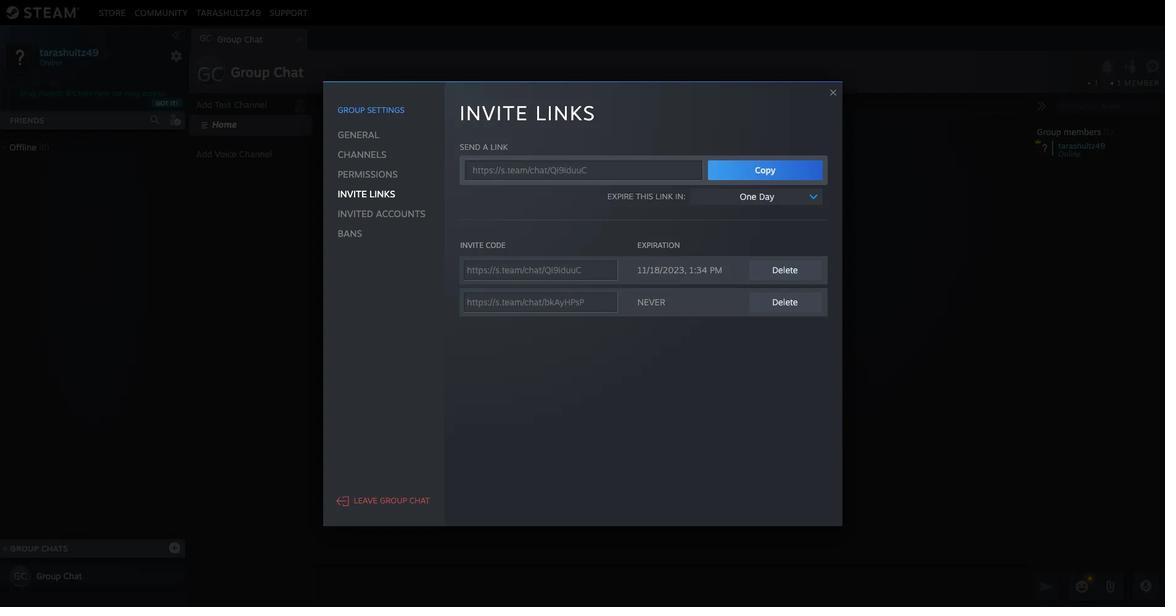 Task type: locate. For each thing, give the bounding box(es) containing it.
expire
[[608, 191, 634, 201]]

tarashultz49
[[196, 7, 261, 18], [39, 46, 99, 58], [1059, 141, 1106, 151]]

copy
[[755, 164, 776, 175]]

2 delete button from the top
[[749, 292, 822, 312]]

a
[[483, 142, 488, 151]]

None text field
[[316, 571, 1030, 602]]

one
[[740, 191, 757, 201]]

channel
[[234, 99, 267, 110], [239, 149, 272, 159]]

invite code
[[460, 241, 506, 250]]

pm
[[710, 264, 723, 275]]

1 vertical spatial invite
[[338, 188, 367, 200]]

2023
[[543, 109, 559, 116]]

group chat down group chats
[[36, 571, 82, 581]]

community link
[[130, 7, 192, 18]]

search my friends list image
[[149, 114, 160, 125]]

gc down tarashultz49 link
[[200, 33, 211, 43]]

1 horizontal spatial links
[[536, 100, 596, 125]]

tarashultz49 link
[[192, 7, 265, 18]]

1 vertical spatial delete button
[[749, 292, 822, 312]]

0 vertical spatial channel
[[234, 99, 267, 110]]

1 for 1 member
[[1118, 78, 1122, 88]]

for
[[112, 89, 122, 98]]

0 horizontal spatial tarashultz49
[[39, 46, 99, 58]]

manage friends list settings image
[[170, 50, 183, 62]]

send a link
[[460, 142, 508, 151]]

1 vertical spatial group chat
[[36, 571, 82, 581]]

1 member
[[1118, 78, 1160, 88]]

None text field
[[465, 160, 703, 180], [464, 259, 618, 280], [464, 292, 618, 313], [465, 160, 703, 180], [464, 259, 618, 280], [464, 292, 618, 313]]

chats
[[73, 89, 93, 98], [41, 544, 68, 554]]

0 horizontal spatial link
[[491, 142, 508, 151]]

chat down group chats
[[63, 571, 82, 581]]

&
[[66, 89, 71, 98]]

0 horizontal spatial links
[[370, 188, 395, 200]]

1 vertical spatial delete
[[773, 296, 798, 307]]

gc up text
[[197, 62, 224, 86]]

link
[[491, 142, 508, 151], [656, 191, 673, 201]]

group
[[217, 34, 242, 44], [231, 64, 270, 80], [338, 105, 365, 114], [1037, 126, 1062, 137], [380, 495, 407, 505], [10, 544, 39, 554], [36, 571, 61, 581]]

channel for add text channel
[[234, 99, 267, 110]]

invite links
[[460, 100, 596, 125], [338, 188, 395, 200]]

links right november
[[536, 100, 596, 125]]

channel right text
[[234, 99, 267, 110]]

delete button for never
[[749, 292, 822, 312]]

expire this link in:
[[608, 191, 686, 201]]

1 add from the top
[[196, 99, 212, 110]]

expiration
[[638, 241, 680, 250]]

link left in:
[[656, 191, 673, 201]]

0 vertical spatial delete
[[773, 264, 798, 275]]

1 horizontal spatial invite links
[[460, 100, 596, 125]]

1 1 from the left
[[1095, 78, 1099, 88]]

1 vertical spatial channel
[[239, 149, 272, 159]]

2 delete from the top
[[773, 296, 798, 307]]

in:
[[676, 191, 686, 201]]

links up the invited accounts
[[370, 188, 395, 200]]

0 vertical spatial group chat
[[231, 64, 304, 80]]

chats right collapse chats list icon
[[41, 544, 68, 554]]

1 delete from the top
[[773, 264, 798, 275]]

2 add from the top
[[196, 149, 212, 159]]

text
[[215, 99, 231, 110]]

delete
[[773, 264, 798, 275], [773, 296, 798, 307]]

friends left & on the top of the page
[[38, 89, 63, 98]]

2 horizontal spatial tarashultz49
[[1059, 141, 1106, 151]]

offline
[[9, 142, 37, 152]]

tarashultz49 up & on the top of the page
[[39, 46, 99, 58]]

invite up invited
[[338, 188, 367, 200]]

links
[[536, 100, 596, 125], [370, 188, 395, 200]]

1
[[1095, 78, 1099, 88], [1118, 78, 1122, 88]]

group chat
[[231, 64, 304, 80], [36, 571, 82, 581]]

close this tab image
[[293, 36, 305, 43]]

group chats
[[10, 544, 68, 554]]

1 up filter by name "text field"
[[1095, 78, 1099, 88]]

link right 'a'
[[491, 142, 508, 151]]

friends
[[38, 89, 63, 98], [10, 115, 44, 125]]

1 horizontal spatial group chat
[[231, 64, 304, 80]]

chat
[[244, 34, 263, 44], [274, 64, 304, 80], [410, 495, 430, 505], [63, 571, 82, 581]]

leave
[[354, 495, 378, 505]]

one day
[[740, 191, 775, 201]]

1 vertical spatial link
[[656, 191, 673, 201]]

manage group chat settings image
[[1146, 60, 1162, 76]]

tarashultz49 down members
[[1059, 141, 1106, 151]]

code
[[486, 241, 506, 250]]

1 vertical spatial friends
[[10, 115, 44, 125]]

leave group chat
[[354, 495, 430, 505]]

gc
[[200, 33, 211, 43], [197, 62, 224, 86], [14, 570, 27, 583]]

0 vertical spatial chats
[[73, 89, 93, 98]]

gc down collapse chats list icon
[[14, 570, 27, 583]]

add for add text channel
[[196, 99, 212, 110]]

chat down tarashultz49 link
[[244, 34, 263, 44]]

1 vertical spatial invite links
[[338, 188, 395, 200]]

link for a
[[491, 142, 508, 151]]

support
[[270, 7, 308, 18]]

0 vertical spatial add
[[196, 99, 212, 110]]

day
[[759, 191, 775, 201]]

invite
[[460, 100, 529, 125], [338, 188, 367, 200], [460, 241, 484, 250]]

0 horizontal spatial group chat
[[36, 571, 82, 581]]

add a friend image
[[168, 113, 181, 126]]

store
[[99, 7, 126, 18]]

add voice channel
[[196, 149, 272, 159]]

channel right voice
[[239, 149, 272, 159]]

delete button
[[749, 260, 822, 280], [749, 292, 822, 312]]

1 delete button from the top
[[749, 260, 822, 280]]

send
[[460, 142, 481, 151]]

2 vertical spatial gc
[[14, 570, 27, 583]]

collapse member list image
[[1037, 101, 1047, 111]]

here
[[95, 89, 110, 98]]

11/18/2023, 1:34 pm
[[638, 264, 723, 275]]

easy
[[124, 89, 140, 98]]

store link
[[94, 7, 130, 18]]

0 vertical spatial link
[[491, 142, 508, 151]]

1 horizontal spatial chats
[[73, 89, 93, 98]]

2 1 from the left
[[1118, 78, 1122, 88]]

chats right & on the top of the page
[[73, 89, 93, 98]]

0 horizontal spatial chats
[[41, 544, 68, 554]]

group chat up unpin channel list image
[[231, 64, 304, 80]]

add left text
[[196, 99, 212, 110]]

1 vertical spatial add
[[196, 149, 212, 159]]

submit image
[[1039, 578, 1055, 595]]

group settings
[[338, 105, 405, 114]]

add left voice
[[196, 149, 212, 159]]

tarashultz49 up gc group chat
[[196, 7, 261, 18]]

0 vertical spatial tarashultz49
[[196, 7, 261, 18]]

1 horizontal spatial link
[[656, 191, 673, 201]]

november
[[501, 109, 531, 116]]

add
[[196, 99, 212, 110], [196, 149, 212, 159]]

1 vertical spatial chats
[[41, 544, 68, 554]]

1 vertical spatial links
[[370, 188, 395, 200]]

invite left the code
[[460, 241, 484, 250]]

accounts
[[376, 208, 426, 219]]

friends down drag
[[10, 115, 44, 125]]

1 horizontal spatial 1
[[1118, 78, 1122, 88]]

0 horizontal spatial 1
[[1095, 78, 1099, 88]]

add text channel
[[196, 99, 267, 110]]

online
[[1059, 149, 1081, 159]]

invite up 'a'
[[460, 100, 529, 125]]

0 vertical spatial gc
[[200, 33, 211, 43]]

1 left member
[[1118, 78, 1122, 88]]

0 vertical spatial delete button
[[749, 260, 822, 280]]



Task type: vqa. For each thing, say whether or not it's contained in the screenshot.
here
yes



Task type: describe. For each thing, give the bounding box(es) containing it.
2 vertical spatial tarashultz49
[[1059, 141, 1106, 151]]

chat up unpin channel list image
[[274, 64, 304, 80]]

permissions
[[338, 168, 398, 180]]

chat inside gc group chat
[[244, 34, 263, 44]]

0 vertical spatial invite
[[460, 100, 529, 125]]

drag friends & chats here for easy access
[[20, 89, 165, 98]]

friday, november 17, 2023
[[481, 109, 559, 116]]

home
[[212, 119, 237, 130]]

1 horizontal spatial tarashultz49
[[196, 7, 261, 18]]

gc inside gc group chat
[[200, 33, 211, 43]]

bans
[[338, 227, 362, 239]]

channel for add voice channel
[[239, 149, 272, 159]]

delete for never
[[773, 296, 798, 307]]

never
[[638, 296, 666, 307]]

community
[[135, 7, 188, 18]]

1 vertical spatial gc
[[197, 62, 224, 86]]

2 vertical spatial invite
[[460, 241, 484, 250]]

member
[[1125, 78, 1160, 88]]

add for add voice channel
[[196, 149, 212, 159]]

1:34
[[690, 264, 708, 275]]

copy button
[[708, 160, 823, 180]]

channels
[[338, 148, 387, 160]]

1 vertical spatial tarashultz49
[[39, 46, 99, 58]]

tarashultz49 online
[[1059, 141, 1106, 159]]

this
[[636, 191, 653, 201]]

17,
[[533, 109, 542, 116]]

0 vertical spatial links
[[536, 100, 596, 125]]

invite a friend to this group chat image
[[1123, 59, 1139, 74]]

settings
[[367, 105, 405, 114]]

general
[[338, 129, 380, 140]]

1 for 1
[[1095, 78, 1099, 88]]

group inside gc group chat
[[217, 34, 242, 44]]

send special image
[[1103, 579, 1118, 594]]

manage notification settings image
[[1100, 60, 1115, 74]]

delete button for 11/18/2023, 1:34 pm
[[749, 260, 822, 280]]

group members
[[1037, 126, 1102, 137]]

collapse chats list image
[[0, 546, 14, 551]]

0 horizontal spatial invite links
[[338, 188, 395, 200]]

0 vertical spatial friends
[[38, 89, 63, 98]]

delete for 11/18/2023, 1:34 pm
[[773, 264, 798, 275]]

unpin channel list image
[[291, 96, 307, 112]]

link for this
[[656, 191, 673, 201]]

Filter by Name text field
[[1055, 99, 1161, 115]]

support link
[[265, 7, 312, 18]]

friday,
[[481, 109, 500, 116]]

access
[[142, 89, 165, 98]]

voice
[[215, 149, 237, 159]]

11/18/2023,
[[638, 264, 687, 275]]

invited accounts
[[338, 208, 426, 219]]

gc group chat
[[200, 33, 263, 44]]

drag
[[20, 89, 36, 98]]

chat right leave
[[410, 495, 430, 505]]

members
[[1064, 126, 1102, 137]]

invited
[[338, 208, 373, 219]]

create a group chat image
[[168, 541, 181, 554]]

0 vertical spatial invite links
[[460, 100, 596, 125]]



